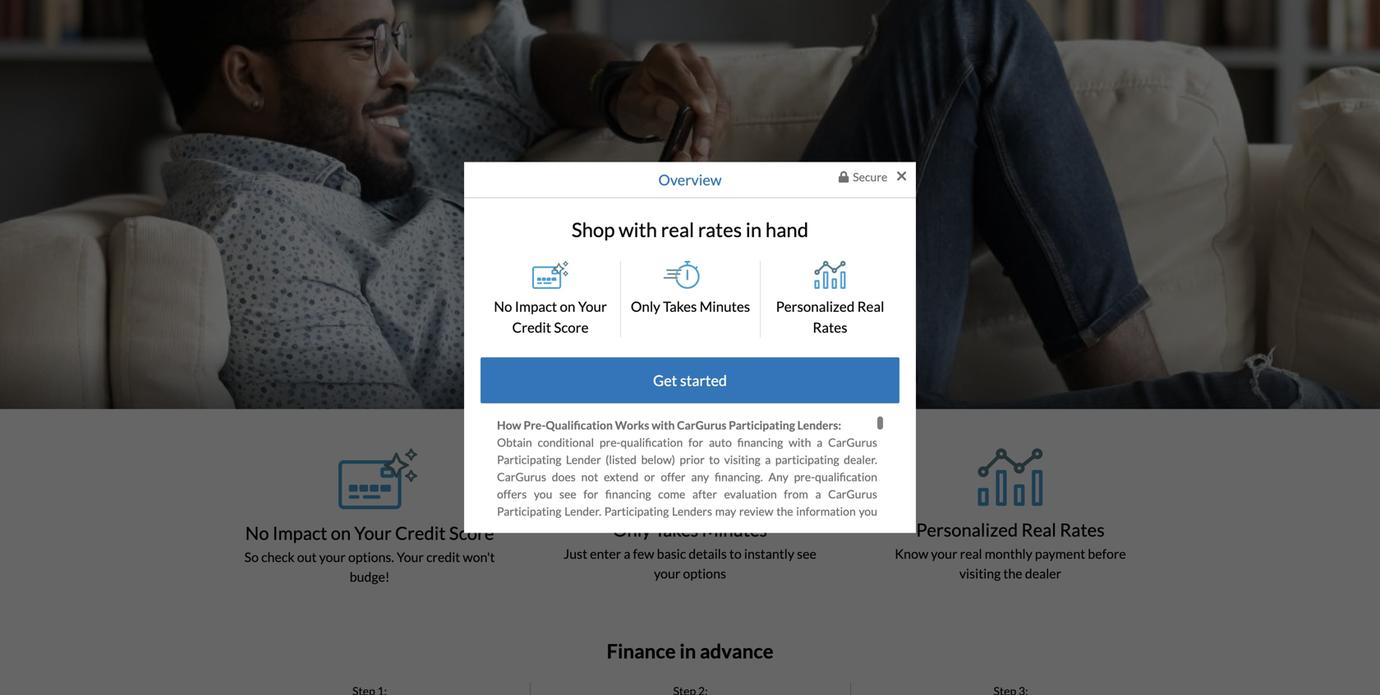 Task type: describe. For each thing, give the bounding box(es) containing it.
vehicle.
[[568, 643, 606, 657]]

to down auto
[[709, 453, 720, 467]]

tax,
[[833, 677, 851, 691]]

your up options.
[[354, 523, 392, 544]]

for up prior
[[688, 436, 703, 450]]

financing.
[[715, 470, 763, 484]]

terms
[[547, 660, 576, 674]]

vehicles
[[578, 574, 619, 588]]

credit inside no impact on your credit score so check out your options. your credit won't budge!
[[426, 549, 460, 566]]

score for no impact on your credit score so check out your options. your credit won't budge!
[[449, 523, 494, 544]]

credit inside how pre-qualification works with cargurus participating lenders: obtain conditional pre-qualification for auto financing with a cargurus participating lender (listed below) prior to visiting a participating dealer. cargurus does not extend or offer any financing. any pre-qualification offers you see for financing come after evaluation from a cargurus participating lender. participating lenders may review the information you provide to determine whether you pre-qualify with no impact to your credit score. if you pre-qualify with one or more of our participating lenders, you will be able to see your estimated monthly payments, aprs and offer summaries for vehicles you may be considering. your request for pre- qualification may not be submitted to all participating lenders.
[[848, 522, 877, 536]]

your right retrieve
[[752, 326, 778, 342]]

advance
[[700, 640, 773, 663]]

summaries
[[497, 574, 552, 588]]

able
[[539, 557, 560, 571]]

financing up other
[[545, 677, 591, 691]]

0 horizontal spatial in
[[680, 640, 696, 663]]

cargurus up information
[[828, 488, 877, 502]]

whether
[[606, 522, 649, 536]]

monthly inside how pre-qualification works with cargurus participating lenders: obtain conditional pre-qualification for auto financing with a cargurus participating lender (listed below) prior to visiting a participating dealer. cargurus does not extend or offer any financing. any pre-qualification offers you see for financing come after evaluation from a cargurus participating lender. participating lenders may review the information you provide to determine whether you pre-qualify with no impact to your credit score. if you pre-qualify with one or more of our participating lenders, you will be able to see your estimated monthly payments, aprs and offer summaries for vehicles you may be considering. your request for pre- qualification may not be submitted to all participating lenders.
[[690, 557, 732, 571]]

a up information
[[815, 488, 821, 502]]

the inside how pre-qualification works with cargurus participating lenders: obtain conditional pre-qualification for auto financing with a cargurus participating lender (listed below) prior to visiting a participating dealer. cargurus does not extend or offer any financing. any pre-qualification offers you see for financing come after evaluation from a cargurus participating lender. participating lenders may review the information you provide to determine whether you pre-qualify with no impact to your credit score. if you pre-qualify with one or more of our participating lenders, you will be able to see your estimated monthly payments, aprs and offer summaries for vehicles you may be considering. your request for pre- qualification may not be submitted to all participating lenders.
[[776, 505, 793, 519]]

finance
[[607, 640, 676, 663]]

shop for shop with real rates in hand.
[[494, 231, 564, 268]]

lenders.
[[766, 591, 808, 605]]

0 horizontal spatial see
[[559, 488, 576, 502]]

title,
[[854, 677, 877, 691]]

pre- up (listed
[[600, 436, 621, 450]]

qualification inside remember, your pre-qualification can only be used for the purchase of one, personal use vehicle. the offer summary will include an estimate of the financing terms (including down payment) you could qualify for when you apply for financing at the dealer. these estimates may not include tax, title, license, and other fees charged by the dealer. when you are ready to fin
[[604, 626, 666, 640]]

real for hand.
[[639, 231, 694, 268]]

instantly
[[744, 546, 794, 562]]

get pre-qualified button
[[571, 275, 809, 311]]

lender
[[566, 453, 601, 467]]

pre- up one,
[[856, 574, 877, 588]]

summary
[[664, 643, 711, 657]]

shop with real rates in hand
[[572, 218, 808, 241]]

pre-
[[524, 419, 546, 433]]

to right provide
[[538, 522, 549, 536]]

1 vertical spatial include
[[793, 677, 830, 691]]

will inside how pre-qualification works with cargurus participating lenders: obtain conditional pre-qualification for auto financing with a cargurus participating lender (listed below) prior to visiting a participating dealer. cargurus does not extend or offer any financing. any pre-qualification offers you see for financing come after evaluation from a cargurus participating lender. participating lenders may review the information you provide to determine whether you pre-qualify with no impact to your credit score. if you pre-qualify with one or more of our participating lenders, you will be able to see your estimated monthly payments, aprs and offer summaries for vehicles you may be considering. your request for pre- qualification may not be submitted to all participating lenders.
[[497, 557, 515, 571]]

be inside remember, your pre-qualification can only be used for the purchase of one, personal use vehicle. the offer summary will include an estimate of the financing terms (including down payment) you could qualify for when you apply for financing at the dealer. these estimates may not include tax, title, license, and other fees charged by the dealer. when you are ready to fin
[[714, 626, 727, 640]]

monthly inside the personalized real rates know your real monthly payment before visiting the dealer
[[985, 546, 1032, 562]]

your up lenders,
[[822, 522, 845, 536]]

on for no impact on your credit score
[[560, 298, 575, 315]]

minutes for only takes minutes just enter a few basic details to instantly see your options
[[702, 520, 767, 541]]

qualification up below) on the left
[[621, 436, 683, 450]]

participating down obtain
[[497, 453, 561, 467]]

see inside only takes minutes just enter a few basic details to instantly see your options
[[797, 546, 816, 562]]

0 horizontal spatial dealer.
[[627, 677, 661, 691]]

offer down lenders,
[[853, 557, 877, 571]]

any
[[691, 470, 709, 484]]

one
[[646, 539, 665, 553]]

a up any
[[765, 453, 771, 467]]

0 vertical spatial qualify
[[694, 522, 728, 536]]

visiting inside how pre-qualification works with cargurus participating lenders: obtain conditional pre-qualification for auto financing with a cargurus participating lender (listed below) prior to visiting a participating dealer. cargurus does not extend or offer any financing. any pre-qualification offers you see for financing come after evaluation from a cargurus participating lender. participating lenders may review the information you provide to determine whether you pre-qualify with no impact to your credit score. if you pre-qualify with one or more of our participating lenders, you will be able to see your estimated monthly payments, aprs and offer summaries for vehicles you may be considering. your request for pre- qualification may not be submitted to all participating lenders.
[[724, 453, 760, 467]]

one,
[[856, 626, 877, 640]]

for right the "request" on the right bottom of the page
[[836, 574, 850, 588]]

personalized for personalized real rates know your real monthly payment before visiting the dealer
[[916, 520, 1018, 541]]

already pre-qualified? retrieve your offer link
[[571, 324, 809, 344]]

a inside only takes minutes just enter a few basic details to instantly see your options
[[624, 546, 630, 562]]

when
[[724, 695, 754, 696]]

come
[[658, 488, 685, 502]]

shop with real rates in hand.
[[494, 231, 886, 268]]

the down one,
[[861, 643, 877, 657]]

(listed
[[606, 453, 637, 467]]

when
[[827, 660, 855, 674]]

these
[[664, 677, 694, 691]]

lenders
[[672, 505, 712, 519]]

the down these
[[669, 695, 685, 696]]

hand.
[[809, 231, 886, 268]]

the
[[610, 643, 630, 657]]

payments,
[[738, 557, 789, 571]]

get started button
[[481, 358, 900, 404]]

retrieve
[[700, 326, 749, 342]]

below)
[[641, 453, 675, 467]]

auto
[[709, 436, 732, 450]]

if
[[530, 539, 537, 553]]

personalized real rates know your real monthly payment before visiting the dealer
[[895, 520, 1126, 582]]

for down able
[[558, 574, 573, 588]]

pre- inside button
[[665, 285, 689, 301]]

participating up whether
[[604, 505, 669, 519]]

shop with real rates in hand image
[[0, 0, 1380, 410]]

takes for only takes minutes
[[663, 298, 697, 315]]

cargurus up offers
[[497, 470, 546, 484]]

rates for personalized real rates know your real monthly payment before visiting the dealer
[[1060, 520, 1105, 541]]

you right lenders,
[[859, 539, 877, 553]]

you left are
[[757, 695, 775, 696]]

to inside remember, your pre-qualification can only be used for the purchase of one, personal use vehicle. the offer summary will include an estimate of the financing terms (including down payment) you could qualify for when you apply for financing at the dealer. these estimates may not include tax, title, license, and other fees charged by the dealer. when you are ready to fin
[[828, 695, 838, 696]]

from
[[784, 488, 808, 502]]

rates for personalized real rates
[[813, 319, 847, 336]]

get for get pre-qualified
[[641, 285, 663, 301]]

1 vertical spatial not
[[585, 591, 602, 605]]

real for personalized real rates
[[857, 298, 884, 315]]

information
[[796, 505, 856, 519]]

close financing wizard image
[[897, 169, 906, 183]]

apply
[[497, 677, 524, 691]]

real for hand
[[661, 218, 694, 241]]

get started
[[653, 372, 727, 390]]

be up summaries
[[520, 557, 533, 571]]

may down after
[[715, 505, 736, 519]]

overview
[[658, 171, 722, 189]]

more
[[682, 539, 709, 553]]

how
[[497, 419, 521, 433]]

personal
[[497, 643, 541, 657]]

pre- down the lenders
[[673, 522, 694, 536]]

2 vertical spatial dealer.
[[688, 695, 721, 696]]

payment
[[1035, 546, 1085, 562]]

estimate
[[797, 643, 841, 657]]

for right "used"
[[757, 626, 771, 640]]

rates for hand
[[698, 218, 742, 241]]

participating up auto
[[729, 419, 795, 433]]

may down estimated at bottom left
[[649, 574, 670, 588]]

you down does
[[534, 488, 552, 502]]

1 vertical spatial or
[[668, 539, 679, 553]]

qualified?
[[643, 326, 698, 342]]

participating up provide
[[497, 505, 561, 519]]

to down information
[[808, 522, 819, 536]]

provide
[[497, 522, 536, 536]]

0 horizontal spatial or
[[644, 470, 655, 484]]

a down lenders:
[[817, 436, 823, 450]]

you up title,
[[859, 660, 877, 674]]

dealer. inside how pre-qualification works with cargurus participating lenders: obtain conditional pre-qualification for auto financing with a cargurus participating lender (listed below) prior to visiting a participating dealer. cargurus does not extend or offer any financing. any pre-qualification offers you see for financing come after evaluation from a cargurus participating lender. participating lenders may review the information you provide to determine whether you pre-qualify with no impact to your credit score. if you pre-qualify with one or more of our participating lenders, you will be able to see your estimated monthly payments, aprs and offer summaries for vehicles you may be considering. your request for pre- qualification may not be submitted to all participating lenders.
[[844, 453, 877, 467]]

down
[[633, 660, 661, 674]]

cargurus up auto
[[677, 419, 727, 433]]

financing down personal
[[497, 660, 543, 674]]

options
[[683, 566, 726, 582]]

shop for shop with real rates in hand
[[572, 218, 615, 241]]

score.
[[497, 539, 527, 553]]

shop with real rates in hand dialog
[[0, 0, 1380, 696]]

to left all
[[672, 591, 683, 605]]

our
[[725, 539, 742, 553]]

fees
[[588, 695, 609, 696]]

out
[[297, 549, 317, 566]]

you up estimates
[[716, 660, 735, 674]]

all
[[685, 591, 697, 605]]

get pre-qualified
[[641, 285, 739, 301]]

pre- down participating
[[794, 470, 815, 484]]

may inside remember, your pre-qualification can only be used for the purchase of one, personal use vehicle. the offer summary will include an estimate of the financing terms (including down payment) you could qualify for when you apply for financing at the dealer. these estimates may not include tax, title, license, and other fees charged by the dealer. when you are ready to fin
[[749, 677, 770, 691]]

license,
[[497, 695, 534, 696]]

used
[[730, 626, 754, 640]]

qualification up information
[[815, 470, 877, 484]]

only for only takes minutes
[[631, 298, 660, 315]]

and inside remember, your pre-qualification can only be used for the purchase of one, personal use vehicle. the offer summary will include an estimate of the financing terms (including down payment) you could qualify for when you apply for financing at the dealer. these estimates may not include tax, title, license, and other fees charged by the dealer. when you are ready to fin
[[537, 695, 555, 696]]

your inside only takes minutes just enter a few basic details to instantly see your options
[[654, 566, 680, 582]]

no impact on your credit score so check out your options. your credit won't budge!
[[244, 523, 495, 585]]

can
[[669, 626, 687, 640]]

and inside how pre-qualification works with cargurus participating lenders: obtain conditional pre-qualification for auto financing with a cargurus participating lender (listed below) prior to visiting a participating dealer. cargurus does not extend or offer any financing. any pre-qualification offers you see for financing come after evaluation from a cargurus participating lender. participating lenders may review the information you provide to determine whether you pre-qualify with no impact to your credit score. if you pre-qualify with one or more of our participating lenders, you will be able to see your estimated monthly payments, aprs and offer summaries for vehicles you may be considering. your request for pre- qualification may not be submitted to all participating lenders.
[[828, 557, 847, 571]]

any
[[768, 470, 788, 484]]

participating
[[775, 453, 839, 467]]

pre- right already
[[619, 326, 643, 342]]

pre- down determine
[[562, 539, 583, 553]]

participating down considering.
[[699, 591, 763, 605]]

on for no impact on your credit score so check out your options. your credit won't budge!
[[331, 523, 351, 544]]

be down vehicles
[[604, 591, 616, 605]]

extend
[[604, 470, 639, 484]]

hand
[[766, 218, 808, 241]]

before
[[1088, 546, 1126, 562]]

conditional
[[538, 436, 594, 450]]

options.
[[348, 549, 394, 566]]

basic
[[657, 546, 686, 562]]

visiting inside the personalized real rates know your real monthly payment before visiting the dealer
[[959, 566, 1001, 582]]

only
[[690, 626, 711, 640]]

won't
[[463, 549, 495, 566]]

check
[[261, 549, 295, 566]]

know
[[895, 546, 928, 562]]



Task type: locate. For each thing, give the bounding box(es) containing it.
1 horizontal spatial or
[[668, 539, 679, 553]]

impact
[[772, 522, 806, 536]]

rates
[[813, 319, 847, 336], [1060, 520, 1105, 541]]

for up lender.
[[583, 488, 598, 502]]

get left started
[[653, 372, 677, 390]]

be
[[520, 557, 533, 571], [676, 574, 689, 588], [604, 591, 616, 605], [714, 626, 727, 640]]

lock image
[[839, 171, 849, 183]]

rates up payment
[[1060, 520, 1105, 541]]

1 vertical spatial minutes
[[702, 520, 767, 541]]

1 horizontal spatial credit
[[512, 319, 551, 336]]

only for only takes minutes just enter a few basic details to instantly see your options
[[613, 520, 651, 541]]

1 vertical spatial get
[[653, 372, 677, 390]]

credit inside no impact on your credit score
[[512, 319, 551, 336]]

1 horizontal spatial qualify
[[694, 522, 728, 536]]

your up use at the bottom left of the page
[[557, 626, 580, 640]]

1 horizontal spatial and
[[828, 557, 847, 571]]

0 horizontal spatial visiting
[[724, 453, 760, 467]]

no inside no impact on your credit score
[[494, 298, 512, 315]]

real down overview
[[661, 218, 694, 241]]

only takes minutes
[[631, 298, 750, 315]]

evaluation
[[724, 488, 777, 502]]

1 horizontal spatial real
[[1021, 520, 1056, 541]]

enter
[[590, 546, 621, 562]]

1 horizontal spatial include
[[793, 677, 830, 691]]

to inside only takes minutes just enter a few basic details to instantly see your options
[[729, 546, 742, 562]]

1 vertical spatial personalized
[[916, 520, 1018, 541]]

rates for hand.
[[700, 231, 771, 268]]

monthly
[[985, 546, 1032, 562], [690, 557, 732, 571]]

credit up lenders,
[[848, 522, 877, 536]]

your
[[578, 298, 607, 315], [354, 523, 392, 544], [397, 549, 424, 566], [761, 574, 785, 588]]

personalized down "hand."
[[776, 298, 855, 315]]

1 vertical spatial on
[[331, 523, 351, 544]]

see up the "request" on the right bottom of the page
[[797, 546, 816, 562]]

0 vertical spatial and
[[828, 557, 847, 571]]

1 vertical spatial rates
[[1060, 520, 1105, 541]]

and left other
[[537, 695, 555, 696]]

you right information
[[859, 505, 877, 519]]

0 vertical spatial rates
[[813, 319, 847, 336]]

an
[[780, 643, 792, 657]]

secure
[[853, 170, 887, 184]]

participating down impact
[[746, 539, 810, 553]]

will down score.
[[497, 557, 515, 571]]

a left few at the bottom left of page
[[624, 546, 630, 562]]

by
[[654, 695, 666, 696]]

and down lenders,
[[828, 557, 847, 571]]

1 horizontal spatial dealer.
[[688, 695, 721, 696]]

you
[[534, 488, 552, 502], [859, 505, 877, 519], [652, 522, 670, 536], [540, 539, 559, 553], [859, 539, 877, 553], [625, 574, 643, 588], [716, 660, 735, 674], [859, 660, 877, 674], [757, 695, 775, 696]]

takes inside the shop with real rates in hand dialog
[[663, 298, 697, 315]]

1 horizontal spatial impact
[[515, 298, 557, 315]]

in inside dialog
[[746, 218, 762, 241]]

in for hand.
[[777, 231, 803, 268]]

pre- up vehicle. on the bottom of the page
[[583, 626, 604, 640]]

few
[[633, 546, 654, 562]]

you up one
[[652, 522, 670, 536]]

dealer
[[1025, 566, 1061, 582]]

0 vertical spatial include
[[738, 643, 775, 657]]

impact for no impact on your credit score so check out your options. your credit won't budge!
[[273, 523, 327, 544]]

you right if
[[540, 539, 559, 553]]

1 horizontal spatial shop
[[572, 218, 615, 241]]

will down "used"
[[716, 643, 733, 657]]

1 horizontal spatial personalized
[[916, 520, 1018, 541]]

are
[[778, 695, 794, 696]]

visiting up financing.
[[724, 453, 760, 467]]

on up options.
[[331, 523, 351, 544]]

0 vertical spatial get
[[641, 285, 663, 301]]

0 horizontal spatial real
[[857, 298, 884, 315]]

review
[[739, 505, 773, 519]]

just
[[564, 546, 587, 562]]

your right options.
[[397, 549, 424, 566]]

1 vertical spatial will
[[716, 643, 733, 657]]

for up license,
[[527, 677, 542, 691]]

real down "hand."
[[857, 298, 884, 315]]

0 horizontal spatial qualify
[[583, 539, 617, 553]]

impact inside no impact on your credit score
[[515, 298, 557, 315]]

may down 'could'
[[749, 677, 770, 691]]

personalized inside personalized real rates
[[776, 298, 855, 315]]

0 vertical spatial only
[[631, 298, 660, 315]]

get inside "button"
[[653, 372, 677, 390]]

0 horizontal spatial include
[[738, 643, 775, 657]]

will
[[497, 557, 515, 571], [716, 643, 733, 657]]

0 horizontal spatial and
[[537, 695, 555, 696]]

credit for no impact on your credit score so check out your options. your credit won't budge!
[[395, 523, 446, 544]]

score inside no impact on your credit score so check out your options. your credit won't budge!
[[449, 523, 494, 544]]

takes inside only takes minutes just enter a few basic details to instantly see your options
[[655, 520, 698, 541]]

in left hand
[[746, 218, 762, 241]]

considering.
[[694, 574, 755, 588]]

no for no impact on your credit score so check out your options. your credit won't budge!
[[245, 523, 269, 544]]

your right out
[[319, 549, 346, 566]]

of inside how pre-qualification works with cargurus participating lenders: obtain conditional pre-qualification for auto financing with a cargurus participating lender (listed below) prior to visiting a participating dealer. cargurus does not extend or offer any financing. any pre-qualification offers you see for financing come after evaluation from a cargurus participating lender. participating lenders may review the information you provide to determine whether you pre-qualify with no impact to your credit score. if you pre-qualify with one or more of our participating lenders, you will be able to see your estimated monthly payments, aprs and offer summaries for vehicles you may be considering. your request for pre- qualification may not be submitted to all participating lenders.
[[712, 539, 722, 553]]

1 horizontal spatial will
[[716, 643, 733, 657]]

of up when
[[845, 643, 856, 657]]

0 vertical spatial will
[[497, 557, 515, 571]]

minutes inside only takes minutes just enter a few basic details to instantly see your options
[[702, 520, 767, 541]]

personalized real rates
[[776, 298, 884, 336]]

0 horizontal spatial score
[[449, 523, 494, 544]]

prior
[[680, 453, 705, 467]]

2 vertical spatial qualify
[[770, 660, 805, 674]]

obtain
[[497, 436, 532, 450]]

personalized up know at the bottom of page
[[916, 520, 1018, 541]]

dealer. down estimates
[[688, 695, 721, 696]]

2 horizontal spatial dealer.
[[844, 453, 877, 467]]

not down lender in the left of the page
[[581, 470, 598, 484]]

so
[[244, 549, 259, 566]]

your down payments,
[[761, 574, 785, 588]]

include
[[738, 643, 775, 657], [793, 677, 830, 691]]

real for personalized real rates know your real monthly payment before visiting the dealer
[[1021, 520, 1056, 541]]

only inside only takes minutes just enter a few basic details to instantly see your options
[[613, 520, 651, 541]]

offer up come
[[661, 470, 686, 484]]

0 vertical spatial of
[[712, 539, 722, 553]]

0 horizontal spatial rates
[[813, 319, 847, 336]]

0 vertical spatial real
[[857, 298, 884, 315]]

2 vertical spatial of
[[845, 643, 856, 657]]

pre-
[[665, 285, 689, 301], [619, 326, 643, 342], [600, 436, 621, 450], [794, 470, 815, 484], [673, 522, 694, 536], [562, 539, 583, 553], [856, 574, 877, 588], [583, 626, 604, 640]]

monthly up considering.
[[690, 557, 732, 571]]

charged
[[611, 695, 652, 696]]

financing
[[737, 436, 783, 450], [605, 488, 651, 502], [497, 660, 543, 674], [545, 677, 591, 691]]

budge!
[[350, 569, 390, 585]]

1 vertical spatial dealer.
[[627, 677, 661, 691]]

1 vertical spatial qualify
[[583, 539, 617, 553]]

2 horizontal spatial qualify
[[770, 660, 805, 674]]

only
[[631, 298, 660, 315], [613, 520, 651, 541]]

impact
[[515, 298, 557, 315], [273, 523, 327, 544]]

your
[[752, 326, 778, 342], [822, 522, 845, 536], [931, 546, 957, 562], [319, 549, 346, 566], [605, 557, 628, 571], [654, 566, 680, 582], [557, 626, 580, 640]]

offer up down
[[635, 643, 659, 657]]

1 horizontal spatial on
[[560, 298, 575, 315]]

offer
[[781, 326, 809, 342], [661, 470, 686, 484], [853, 557, 877, 571], [635, 643, 659, 657]]

real up payment
[[1021, 520, 1056, 541]]

0 horizontal spatial monthly
[[690, 557, 732, 571]]

0 horizontal spatial on
[[331, 523, 351, 544]]

no inside no impact on your credit score so check out your options. your credit won't budge!
[[245, 523, 269, 544]]

minutes for only takes minutes
[[700, 298, 750, 315]]

qualify down an
[[770, 660, 805, 674]]

0 horizontal spatial credit
[[426, 549, 460, 566]]

1 horizontal spatial score
[[554, 319, 589, 336]]

1 vertical spatial takes
[[655, 520, 698, 541]]

0 horizontal spatial personalized
[[776, 298, 855, 315]]

offer inside remember, your pre-qualification can only be used for the purchase of one, personal use vehicle. the offer summary will include an estimate of the financing terms (including down payment) you could qualify for when you apply for financing at the dealer. these estimates may not include tax, title, license, and other fees charged by the dealer. when you are ready to fin
[[635, 643, 659, 657]]

only inside the shop with real rates in hand dialog
[[631, 298, 660, 315]]

personalized inside the personalized real rates know your real monthly payment before visiting the dealer
[[916, 520, 1018, 541]]

1 horizontal spatial in
[[746, 218, 762, 241]]

started
[[680, 372, 727, 390]]

payment)
[[665, 660, 712, 674]]

may
[[715, 505, 736, 519], [649, 574, 670, 588], [562, 591, 583, 605], [749, 677, 770, 691]]

be up all
[[676, 574, 689, 588]]

only up qualified?
[[631, 298, 660, 315]]

be right "only"
[[714, 626, 727, 640]]

your inside how pre-qualification works with cargurus participating lenders: obtain conditional pre-qualification for auto financing with a cargurus participating lender (listed below) prior to visiting a participating dealer. cargurus does not extend or offer any financing. any pre-qualification offers you see for financing come after evaluation from a cargurus participating lender. participating lenders may review the information you provide to determine whether you pre-qualify with no impact to your credit score. if you pre-qualify with one or more of our participating lenders, you will be able to see your estimated monthly payments, aprs and offer summaries for vehicles you may be considering. your request for pre- qualification may not be submitted to all participating lenders.
[[761, 574, 785, 588]]

offer inside already pre-qualified? retrieve your offer link
[[781, 326, 809, 342]]

score inside no impact on your credit score
[[554, 319, 589, 336]]

or
[[644, 470, 655, 484], [668, 539, 679, 553]]

2 horizontal spatial in
[[777, 231, 803, 268]]

0 vertical spatial on
[[560, 298, 575, 315]]

(including
[[580, 660, 629, 674]]

of
[[712, 539, 722, 553], [843, 626, 853, 640], [845, 643, 856, 657]]

your inside no impact on your credit score
[[578, 298, 607, 315]]

your inside no impact on your credit score so check out your options. your credit won't budge!
[[319, 549, 346, 566]]

1 vertical spatial impact
[[273, 523, 327, 544]]

qualify up 'more'
[[694, 522, 728, 536]]

1 vertical spatial of
[[843, 626, 853, 640]]

get for get started
[[653, 372, 677, 390]]

offer right retrieve
[[781, 326, 809, 342]]

minutes up retrieve
[[700, 298, 750, 315]]

0 vertical spatial minutes
[[700, 298, 750, 315]]

impact for no impact on your credit score
[[515, 298, 557, 315]]

in for hand
[[746, 218, 762, 241]]

ready
[[796, 695, 825, 696]]

2 vertical spatial not
[[773, 677, 790, 691]]

or right one
[[668, 539, 679, 553]]

lenders,
[[813, 539, 856, 553]]

participating
[[729, 419, 795, 433], [497, 453, 561, 467], [497, 505, 561, 519], [604, 505, 669, 519], [746, 539, 810, 553], [699, 591, 763, 605]]

on inside no impact on your credit score so check out your options. your credit won't budge!
[[331, 523, 351, 544]]

may down vehicles
[[562, 591, 583, 605]]

1 horizontal spatial see
[[582, 557, 599, 571]]

1 vertical spatial and
[[537, 695, 555, 696]]

no
[[756, 522, 769, 536]]

0 vertical spatial takes
[[663, 298, 697, 315]]

1 vertical spatial only
[[613, 520, 651, 541]]

0 vertical spatial personalized
[[776, 298, 855, 315]]

lender.
[[564, 505, 601, 519]]

monthly up dealer
[[985, 546, 1032, 562]]

already pre-qualified? retrieve your offer
[[571, 326, 809, 342]]

personalized for personalized real rates
[[776, 298, 855, 315]]

only up few at the bottom left of page
[[613, 520, 651, 541]]

determine
[[552, 522, 604, 536]]

your inside the personalized real rates know your real monthly payment before visiting the dealer
[[931, 546, 957, 562]]

after
[[692, 488, 717, 502]]

get inside button
[[641, 285, 663, 301]]

your up already
[[578, 298, 607, 315]]

offers
[[497, 488, 527, 502]]

takes up qualified?
[[663, 298, 697, 315]]

rates inside dialog
[[698, 218, 742, 241]]

real up get pre-qualified
[[639, 231, 694, 268]]

0 vertical spatial credit
[[512, 319, 551, 336]]

financing up any
[[737, 436, 783, 450]]

other
[[558, 695, 585, 696]]

qualify inside remember, your pre-qualification can only be used for the purchase of one, personal use vehicle. the offer summary will include an estimate of the financing terms (including down payment) you could qualify for when you apply for financing at the dealer. these estimates may not include tax, title, license, and other fees charged by the dealer. when you are ready to fin
[[770, 660, 805, 674]]

1 horizontal spatial rates
[[1060, 520, 1105, 541]]

on inside no impact on your credit score
[[560, 298, 575, 315]]

lenders:
[[797, 419, 841, 433]]

credit inside no impact on your credit score so check out your options. your credit won't budge!
[[395, 523, 446, 544]]

1 vertical spatial credit
[[426, 549, 460, 566]]

real inside personalized real rates
[[857, 298, 884, 315]]

for down estimate at the bottom
[[808, 660, 823, 674]]

to right able
[[566, 557, 576, 571]]

rates inside the personalized real rates know your real monthly payment before visiting the dealer
[[1060, 520, 1105, 541]]

include up 'could'
[[738, 643, 775, 657]]

0 horizontal spatial shop
[[494, 231, 564, 268]]

1 vertical spatial real
[[1021, 520, 1056, 541]]

real right know at the bottom of page
[[960, 546, 982, 562]]

remember,
[[497, 626, 554, 640]]

cargurus down lenders:
[[828, 436, 877, 450]]

0 horizontal spatial will
[[497, 557, 515, 571]]

credit left won't at left bottom
[[426, 549, 460, 566]]

1 vertical spatial no
[[245, 523, 269, 544]]

qualification
[[621, 436, 683, 450], [815, 470, 877, 484], [497, 591, 559, 605], [604, 626, 666, 640]]

real inside the personalized real rates know your real monthly payment before visiting the dealer
[[1021, 520, 1056, 541]]

not inside remember, your pre-qualification can only be used for the purchase of one, personal use vehicle. the offer summary will include an estimate of the financing terms (including down payment) you could qualify for when you apply for financing at the dealer. these estimates may not include tax, title, license, and other fees charged by the dealer. when you are ready to fin
[[773, 677, 790, 691]]

your up vehicles
[[605, 557, 628, 571]]

a
[[817, 436, 823, 450], [765, 453, 771, 467], [815, 488, 821, 502], [624, 546, 630, 562]]

not up are
[[773, 677, 790, 691]]

no for no impact on your credit score
[[494, 298, 512, 315]]

you up submitted
[[625, 574, 643, 588]]

0 vertical spatial impact
[[515, 298, 557, 315]]

include up "ready"
[[793, 677, 830, 691]]

estimates
[[697, 677, 746, 691]]

in down can
[[680, 640, 696, 663]]

minutes inside the shop with real rates in hand dialog
[[700, 298, 750, 315]]

submitted
[[619, 591, 670, 605]]

only takes minutes just enter a few basic details to instantly see your options
[[564, 520, 816, 582]]

no
[[494, 298, 512, 315], [245, 523, 269, 544]]

at
[[594, 677, 604, 691]]

already
[[571, 326, 616, 342]]

personalized
[[776, 298, 855, 315], [916, 520, 1018, 541]]

0 vertical spatial score
[[554, 319, 589, 336]]

aprs
[[795, 557, 822, 571]]

score for no impact on your credit score
[[554, 319, 589, 336]]

0 horizontal spatial no
[[245, 523, 269, 544]]

takes
[[663, 298, 697, 315], [655, 520, 698, 541]]

on up already
[[560, 298, 575, 315]]

on
[[560, 298, 575, 315], [331, 523, 351, 544]]

not down vehicles
[[585, 591, 602, 605]]

financing down extend
[[605, 488, 651, 502]]

see
[[559, 488, 576, 502], [797, 546, 816, 562], [582, 557, 599, 571]]

real inside dialog
[[661, 218, 694, 241]]

credit for no impact on your credit score
[[512, 319, 551, 336]]

0 vertical spatial visiting
[[724, 453, 760, 467]]

finance in advance
[[607, 640, 773, 663]]

0 horizontal spatial credit
[[395, 523, 446, 544]]

rates up the qualified
[[700, 231, 771, 268]]

the inside the personalized real rates know your real monthly payment before visiting the dealer
[[1003, 566, 1022, 582]]

shop inside dialog
[[572, 218, 615, 241]]

0 vertical spatial credit
[[848, 522, 877, 536]]

qualified
[[689, 285, 739, 301]]

real inside the personalized real rates know your real monthly payment before visiting the dealer
[[960, 546, 982, 562]]

the right at at left bottom
[[607, 677, 624, 691]]

and
[[828, 557, 847, 571], [537, 695, 555, 696]]

1 horizontal spatial monthly
[[985, 546, 1032, 562]]

0 vertical spatial not
[[581, 470, 598, 484]]

1 horizontal spatial no
[[494, 298, 512, 315]]

to right details
[[729, 546, 742, 562]]

will inside remember, your pre-qualification can only be used for the purchase of one, personal use vehicle. the offer summary will include an estimate of the financing terms (including down payment) you could qualify for when you apply for financing at the dealer. these estimates may not include tax, title, license, and other fees charged by the dealer. when you are ready to fin
[[716, 643, 733, 657]]

rates inside personalized real rates
[[813, 319, 847, 336]]

for
[[688, 436, 703, 450], [583, 488, 598, 502], [558, 574, 573, 588], [836, 574, 850, 588], [757, 626, 771, 640], [808, 660, 823, 674], [527, 677, 542, 691]]

takes down the lenders
[[655, 520, 698, 541]]

credit
[[512, 319, 551, 336], [395, 523, 446, 544]]

pre- up qualified?
[[665, 285, 689, 301]]

your inside remember, your pre-qualification can only be used for the purchase of one, personal use vehicle. the offer summary will include an estimate of the financing terms (including down payment) you could qualify for when you apply for financing at the dealer. these estimates may not include tax, title, license, and other fees charged by the dealer. when you are ready to fin
[[557, 626, 580, 640]]

the up impact
[[776, 505, 793, 519]]

takes for only takes minutes just enter a few basic details to instantly see your options
[[655, 520, 698, 541]]

estimated
[[634, 557, 684, 571]]

2 horizontal spatial see
[[797, 546, 816, 562]]

1 horizontal spatial visiting
[[959, 566, 1001, 582]]

dealer. right participating
[[844, 453, 877, 467]]

0 vertical spatial no
[[494, 298, 512, 315]]

1 vertical spatial visiting
[[959, 566, 1001, 582]]

impact inside no impact on your credit score so check out your options. your credit won't budge!
[[273, 523, 327, 544]]

qualification up finance at the bottom
[[604, 626, 666, 640]]

0 vertical spatial dealer.
[[844, 453, 877, 467]]

pre- inside remember, your pre-qualification can only be used for the purchase of one, personal use vehicle. the offer summary will include an estimate of the financing terms (including down payment) you could qualify for when you apply for financing at the dealer. these estimates may not include tax, title, license, and other fees charged by the dealer. when you are ready to fin
[[583, 626, 604, 640]]

1 vertical spatial score
[[449, 523, 494, 544]]

0 horizontal spatial impact
[[273, 523, 327, 544]]

1 vertical spatial credit
[[395, 523, 446, 544]]

the up an
[[774, 626, 791, 640]]

qualification down summaries
[[497, 591, 559, 605]]

of left our
[[712, 539, 722, 553]]

1 horizontal spatial credit
[[848, 522, 877, 536]]

request
[[791, 574, 830, 588]]

0 vertical spatial or
[[644, 470, 655, 484]]



Task type: vqa. For each thing, say whether or not it's contained in the screenshot.
Backup
no



